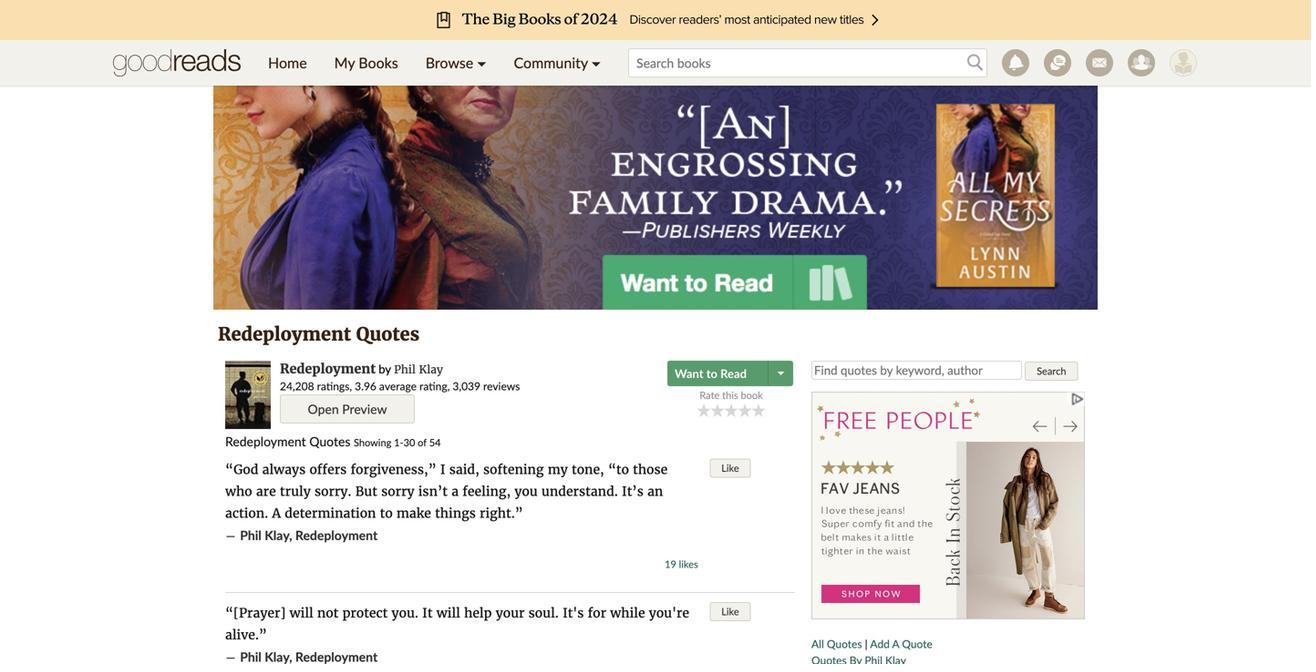 Task type: vqa. For each thing, say whether or not it's contained in the screenshot.
'meat.'
no



Task type: describe. For each thing, give the bounding box(es) containing it.
open
[[308, 402, 339, 417]]

an
[[648, 484, 663, 500]]

my books
[[334, 54, 398, 72]]

all
[[812, 638, 824, 651]]

soul.
[[529, 606, 559, 622]]

quote
[[902, 638, 933, 651]]

you.
[[392, 606, 419, 622]]

"[prayer]
[[225, 606, 286, 622]]

always
[[262, 462, 306, 478]]

Find quotes by keyword, author text field
[[812, 361, 1023, 380]]

reviews
[[484, 380, 520, 393]]

i
[[440, 462, 446, 478]]

my
[[548, 462, 568, 478]]

my books link
[[321, 40, 412, 86]]

rate
[[700, 390, 720, 402]]

it's
[[622, 484, 644, 500]]

menu containing home
[[255, 40, 615, 86]]

sorry
[[381, 484, 415, 500]]

rate this book
[[700, 390, 763, 402]]

2 will from the left
[[437, 606, 461, 622]]

|
[[865, 638, 868, 651]]

isn't
[[418, 484, 448, 500]]

my
[[334, 54, 355, 72]]

protect
[[343, 606, 388, 622]]

help
[[464, 606, 492, 622]]

said,
[[449, 462, 480, 478]]

book
[[741, 390, 763, 402]]

books
[[359, 54, 398, 72]]

community
[[514, 54, 588, 72]]

"god always offers forgiveness," i said, softening my tone, "to those who are truly sorry. but sorry isn't a feeling, you understand. it's an action. a determination to make things right." ― phil klay, redeployment
[[225, 462, 668, 545]]

1 vertical spatial redeployment link
[[295, 528, 378, 544]]

redeployment for redeployment by phil klay 24,208 ratings,   3.96   average rating, 3,039 reviews open preview
[[280, 361, 376, 378]]

redeployment quotes showing 1-30 of 54
[[225, 434, 441, 450]]

1 vertical spatial advertisement element
[[812, 392, 1086, 620]]

action.
[[225, 506, 268, 522]]

truly
[[280, 484, 311, 500]]

redeployment for redeployment quotes
[[218, 323, 351, 346]]

this
[[723, 390, 739, 402]]

make
[[397, 506, 431, 522]]

sorry.
[[315, 484, 352, 500]]

ratings,
[[317, 380, 352, 393]]

determination
[[285, 506, 376, 522]]

while
[[611, 606, 645, 622]]

it
[[423, 606, 433, 622]]

average
[[379, 380, 417, 393]]

redeployment by phil klay 24,208 ratings,   3.96   average rating, 3,039 reviews open preview
[[280, 361, 520, 417]]

offers
[[310, 462, 347, 478]]

quotes for redeployment quotes showing 1-30 of 54
[[309, 434, 351, 450]]

of
[[418, 437, 427, 449]]

"to
[[608, 462, 629, 478]]

preview
[[342, 402, 387, 417]]

like for first like link from the top of the page
[[722, 462, 739, 475]]

browse ▾
[[426, 54, 487, 72]]

phil inside the redeployment by phil klay 24,208 ratings,   3.96   average rating, 3,039 reviews open preview
[[394, 363, 416, 377]]

softening
[[483, 462, 544, 478]]

a
[[452, 484, 459, 500]]

phil klay link
[[394, 363, 443, 377]]

klay
[[419, 363, 443, 377]]

for
[[588, 606, 607, 622]]

0 vertical spatial redeployment link
[[280, 361, 376, 378]]

19 likes link
[[665, 559, 699, 571]]

but
[[355, 484, 378, 500]]

19 likes
[[665, 559, 699, 571]]

Search for books to add to your shelves search field
[[629, 48, 988, 78]]

3,039
[[453, 380, 481, 393]]

19
[[665, 559, 677, 571]]

who
[[225, 484, 252, 500]]

want to read button
[[668, 361, 771, 387]]

a inside "god always offers forgiveness," i said, softening my tone, "to those who are truly sorry. but sorry isn't a feeling, you understand. it's an action. a determination to make things right." ― phil klay, redeployment
[[272, 506, 281, 522]]

showing
[[354, 437, 392, 449]]

sam green image
[[1170, 49, 1198, 77]]

it's
[[563, 606, 584, 622]]

alive."
[[225, 628, 267, 644]]

add a quote link
[[871, 638, 933, 651]]

read
[[721, 367, 747, 381]]

inbox image
[[1086, 49, 1114, 77]]

things
[[435, 506, 476, 522]]



Task type: locate. For each thing, give the bounding box(es) containing it.
1 ▾ from the left
[[477, 54, 487, 72]]

by
[[379, 362, 391, 377]]

quotes for all quotes | add a quote
[[827, 638, 863, 651]]

my group discussions image
[[1044, 49, 1072, 77]]

2 horizontal spatial quotes
[[827, 638, 863, 651]]

tone,
[[572, 462, 605, 478]]

open preview link
[[280, 395, 415, 424]]

want
[[675, 367, 704, 381]]

klay,
[[265, 528, 292, 544]]

forgiveness,"
[[351, 462, 437, 478]]

0 horizontal spatial phil
[[240, 528, 262, 544]]

browse
[[426, 54, 474, 72]]

quotes
[[356, 323, 420, 346], [309, 434, 351, 450], [827, 638, 863, 651]]

1 horizontal spatial phil
[[394, 363, 416, 377]]

home link
[[255, 40, 321, 86]]

you're
[[649, 606, 690, 622]]

all quotes link
[[812, 638, 863, 651]]

a up klay,
[[272, 506, 281, 522]]

want to read
[[675, 367, 747, 381]]

▾ right community
[[592, 54, 601, 72]]

your
[[496, 606, 525, 622]]

browse ▾ button
[[412, 40, 500, 86]]

add
[[871, 638, 890, 651]]

0 vertical spatial like link
[[710, 459, 751, 478]]

redeployment up 24,208
[[218, 323, 351, 346]]

like link
[[710, 459, 751, 478], [710, 603, 751, 622]]

redeployment image
[[225, 361, 271, 430]]

2 ▾ from the left
[[592, 54, 601, 72]]

2 vertical spatial quotes
[[827, 638, 863, 651]]

1 horizontal spatial a
[[893, 638, 900, 651]]

those
[[633, 462, 668, 478]]

to down sorry
[[380, 506, 393, 522]]

▾ for community ▾
[[592, 54, 601, 72]]

understand.
[[542, 484, 618, 500]]

will right 'it' at the bottom left of page
[[437, 606, 461, 622]]

54
[[429, 437, 441, 449]]

rating,
[[420, 380, 450, 393]]

phil up average in the bottom of the page
[[394, 363, 416, 377]]

community ▾ button
[[500, 40, 615, 86]]

redeployment inside "god always offers forgiveness," i said, softening my tone, "to those who are truly sorry. but sorry isn't a feeling, you understand. it's an action. a determination to make things right." ― phil klay, redeployment
[[295, 528, 378, 544]]

1 like from the top
[[722, 462, 739, 475]]

―
[[225, 528, 236, 545]]

like down this
[[722, 462, 739, 475]]

1 horizontal spatial will
[[437, 606, 461, 622]]

▾ for browse ▾
[[477, 54, 487, 72]]

▾
[[477, 54, 487, 72], [592, 54, 601, 72]]

phil right ―
[[240, 528, 262, 544]]

all quotes | add a quote
[[812, 638, 933, 651]]

0 vertical spatial a
[[272, 506, 281, 522]]

redeployment link down determination
[[295, 528, 378, 544]]

like link down this
[[710, 459, 751, 478]]

1 horizontal spatial to
[[707, 367, 718, 381]]

1 horizontal spatial quotes
[[356, 323, 420, 346]]

0 vertical spatial to
[[707, 367, 718, 381]]

likes
[[679, 559, 699, 571]]

will left "not"
[[290, 606, 314, 622]]

a right add
[[893, 638, 900, 651]]

a
[[272, 506, 281, 522], [893, 638, 900, 651]]

feeling,
[[463, 484, 511, 500]]

"god
[[225, 462, 259, 478]]

1 horizontal spatial ▾
[[592, 54, 601, 72]]

1 vertical spatial to
[[380, 506, 393, 522]]

you
[[515, 484, 538, 500]]

redeployment
[[218, 323, 351, 346], [280, 361, 376, 378], [225, 434, 306, 450], [295, 528, 378, 544]]

to left read
[[707, 367, 718, 381]]

right."
[[480, 506, 523, 522]]

community ▾
[[514, 54, 601, 72]]

30
[[404, 437, 415, 449]]

quotes for redeployment quotes
[[356, 323, 420, 346]]

1 vertical spatial like link
[[710, 603, 751, 622]]

to
[[707, 367, 718, 381], [380, 506, 393, 522]]

like right the you're
[[722, 606, 739, 618]]

24,208
[[280, 380, 314, 393]]

1 vertical spatial quotes
[[309, 434, 351, 450]]

phil
[[394, 363, 416, 377], [240, 528, 262, 544]]

1 vertical spatial a
[[893, 638, 900, 651]]

redeployment inside the redeployment by phil klay 24,208 ratings,   3.96   average rating, 3,039 reviews open preview
[[280, 361, 376, 378]]

to inside button
[[707, 367, 718, 381]]

notifications image
[[1003, 49, 1030, 77]]

2 like from the top
[[722, 606, 739, 618]]

home
[[268, 54, 307, 72]]

redeployment for redeployment quotes showing 1-30 of 54
[[225, 434, 306, 450]]

1-
[[394, 437, 404, 449]]

will
[[290, 606, 314, 622], [437, 606, 461, 622]]

1 vertical spatial like
[[722, 606, 739, 618]]

redeployment up ratings,
[[280, 361, 376, 378]]

Search books text field
[[629, 48, 988, 78]]

menu
[[255, 40, 615, 86]]

0 horizontal spatial to
[[380, 506, 393, 522]]

redeployment quotes
[[218, 323, 420, 346]]

like for 1st like link from the bottom
[[722, 606, 739, 618]]

like link right the you're
[[710, 603, 751, 622]]

quotes up by
[[356, 323, 420, 346]]

quotes up offers
[[309, 434, 351, 450]]

1 will from the left
[[290, 606, 314, 622]]

quotes left |
[[827, 638, 863, 651]]

0 vertical spatial phil
[[394, 363, 416, 377]]

redeployment up always
[[225, 434, 306, 450]]

redeployment link
[[280, 361, 376, 378], [295, 528, 378, 544]]

advertisement element
[[213, 82, 1098, 310], [812, 392, 1086, 620]]

redeployment link up ratings,
[[280, 361, 376, 378]]

like
[[722, 462, 739, 475], [722, 606, 739, 618]]

2 like link from the top
[[710, 603, 751, 622]]

phil inside "god always offers forgiveness," i said, softening my tone, "to those who are truly sorry. but sorry isn't a feeling, you understand. it's an action. a determination to make things right." ― phil klay, redeployment
[[240, 528, 262, 544]]

to inside "god always offers forgiveness," i said, softening my tone, "to those who are truly sorry. but sorry isn't a feeling, you understand. it's an action. a determination to make things right." ― phil klay, redeployment
[[380, 506, 393, 522]]

0 horizontal spatial a
[[272, 506, 281, 522]]

▾ right browse
[[477, 54, 487, 72]]

0 vertical spatial like
[[722, 462, 739, 475]]

3.96
[[355, 380, 377, 393]]

1 like link from the top
[[710, 459, 751, 478]]

0 horizontal spatial ▾
[[477, 54, 487, 72]]

friend requests image
[[1128, 49, 1156, 77]]

None submit
[[1025, 362, 1079, 381]]

are
[[256, 484, 276, 500]]

"[prayer] will not protect you. it will help your soul. it's for while you're alive."
[[225, 606, 690, 644]]

redeployment down determination
[[295, 528, 378, 544]]

1 vertical spatial phil
[[240, 528, 262, 544]]

0 horizontal spatial quotes
[[309, 434, 351, 450]]

0 horizontal spatial will
[[290, 606, 314, 622]]

0 vertical spatial advertisement element
[[213, 82, 1098, 310]]

not
[[317, 606, 339, 622]]

0 vertical spatial quotes
[[356, 323, 420, 346]]



